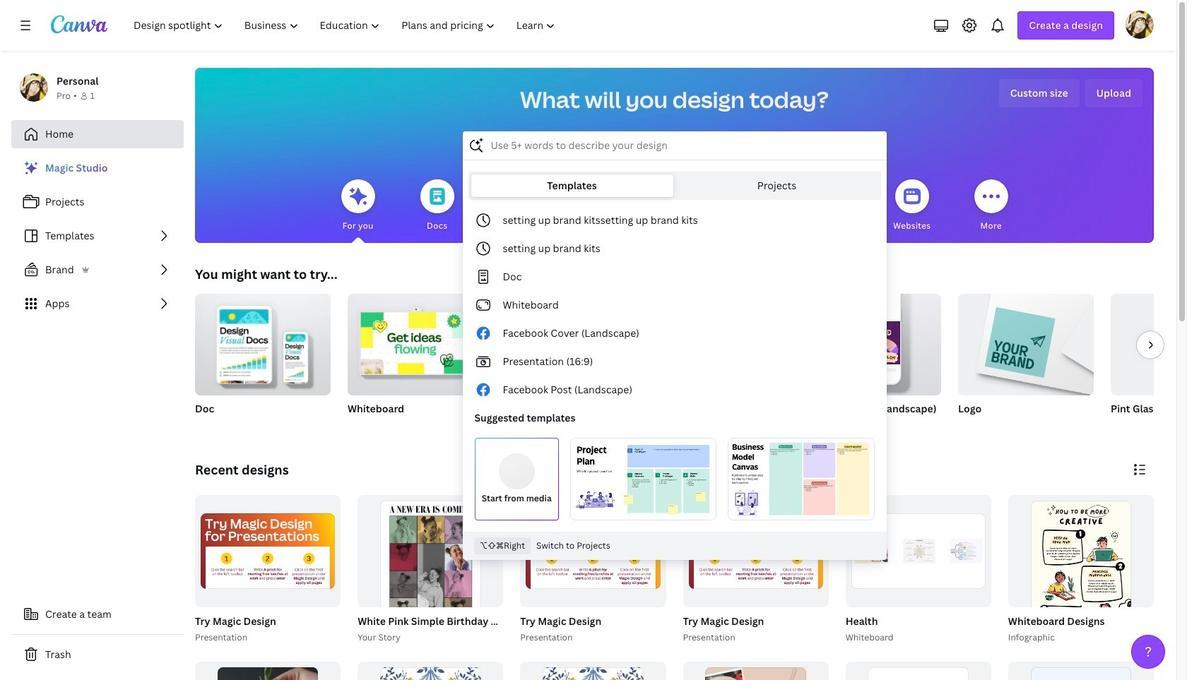 Task type: locate. For each thing, give the bounding box(es) containing it.
list
[[11, 154, 184, 318]]

top level navigation element
[[124, 11, 568, 40]]

edit a copy of the project plan planning whiteboard in blue purple modern professional style template image
[[570, 438, 717, 521]]

list box
[[463, 206, 886, 527]]

None search field
[[463, 131, 887, 561]]

group
[[195, 288, 331, 434], [195, 288, 331, 396], [806, 288, 941, 434], [806, 288, 941, 396], [958, 288, 1094, 434], [958, 288, 1094, 396], [348, 294, 483, 434], [348, 294, 483, 396], [500, 294, 636, 434], [653, 294, 789, 396], [653, 294, 789, 396], [1111, 294, 1187, 434], [1111, 294, 1187, 396], [192, 495, 341, 645], [195, 495, 341, 608], [355, 495, 645, 680], [358, 495, 503, 680], [518, 495, 666, 645], [520, 495, 666, 608], [680, 495, 829, 645], [683, 495, 829, 608], [843, 495, 991, 645], [846, 495, 991, 608], [1006, 495, 1154, 681], [1008, 495, 1154, 681], [195, 662, 341, 681], [358, 662, 503, 681], [520, 662, 666, 681], [683, 662, 829, 681], [846, 662, 991, 681], [1008, 662, 1154, 681]]



Task type: vqa. For each thing, say whether or not it's contained in the screenshot.
EDIT A COPY OF THE BUSINESS MODEL CANVAS PLANNING WHITEBOARD IN PURPLE GREEN MODERN PROFESSIONAL STYLE TEMPLATE image
yes



Task type: describe. For each thing, give the bounding box(es) containing it.
edit a copy of the business model canvas planning whiteboard in purple green modern professional style template image
[[728, 438, 875, 521]]

Search search field
[[491, 132, 858, 159]]

uploaded media image
[[499, 454, 535, 490]]

stephanie aranda image
[[1126, 11, 1154, 39]]



